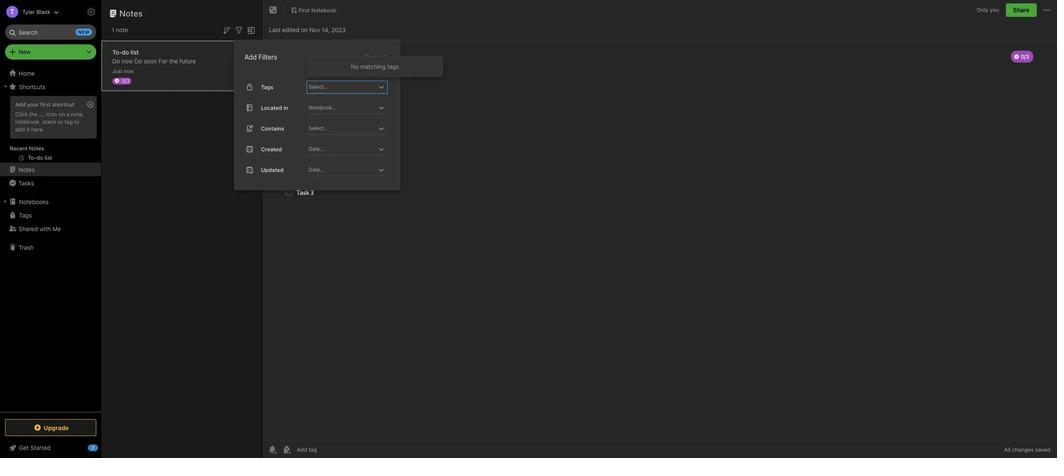 Task type: vqa. For each thing, say whether or not it's contained in the screenshot.
Recent Notes
yes



Task type: locate. For each thing, give the bounding box(es) containing it.
0 vertical spatial add
[[245, 53, 257, 61]]

1 vertical spatial  date picker field
[[307, 164, 395, 176]]

add
[[245, 53, 257, 61], [15, 101, 26, 108]]

2  date picker field from the top
[[307, 164, 395, 176]]

 input text field inside contains field
[[308, 122, 376, 134]]

notebooks
[[19, 198, 49, 205]]

the
[[169, 57, 178, 64], [29, 111, 38, 117]]

click
[[15, 111, 28, 117]]

or
[[58, 118, 63, 125]]

0 vertical spatial the
[[169, 57, 178, 64]]

1 do from the left
[[112, 57, 120, 64]]

1  date picker field from the top
[[307, 143, 395, 155]]

add filters
[[245, 53, 277, 61]]

add for add filters
[[245, 53, 257, 61]]

14,
[[322, 26, 330, 33]]

1 horizontal spatial the
[[169, 57, 178, 64]]

2  input text field from the top
[[308, 102, 376, 114]]

 input text field inside located in field
[[308, 102, 376, 114]]

date… for created
[[309, 146, 324, 152]]

share button
[[1006, 3, 1037, 17]]

on left nov
[[301, 26, 308, 33]]

2023
[[331, 26, 346, 33]]

add up click
[[15, 101, 26, 108]]

clear all
[[365, 53, 387, 60]]

the left ...
[[29, 111, 38, 117]]

0 horizontal spatial do
[[112, 57, 120, 64]]

located in
[[261, 104, 288, 111]]

date…
[[309, 146, 324, 152], [309, 166, 324, 173]]

on left a
[[58, 111, 65, 117]]

0 horizontal spatial the
[[29, 111, 38, 117]]

1 vertical spatial tags
[[19, 211, 32, 219]]

note window element
[[262, 0, 1058, 458]]

 input text field inside the tags field
[[308, 81, 376, 93]]

now up 0/3
[[124, 68, 134, 74]]

2 vertical spatial notes
[[19, 166, 35, 173]]

2 vertical spatial  input text field
[[308, 122, 376, 134]]

1 vertical spatial date…
[[309, 166, 324, 173]]

0 horizontal spatial add
[[15, 101, 26, 108]]

 input text field down located in field
[[308, 122, 376, 134]]

1 vertical spatial add
[[15, 101, 26, 108]]

do
[[112, 57, 120, 64], [134, 57, 142, 64]]

 input text field down the tags field
[[308, 102, 376, 114]]

1 vertical spatial the
[[29, 111, 38, 117]]

shortcut
[[52, 101, 74, 108]]

1 note
[[112, 26, 128, 33]]

clear all button
[[364, 52, 387, 62]]

1 horizontal spatial add
[[245, 53, 257, 61]]

add inside group
[[15, 101, 26, 108]]

add your first shortcut
[[15, 101, 74, 108]]

0 vertical spatial tags
[[261, 83, 273, 90]]

1
[[112, 26, 114, 33]]

0 vertical spatial date…
[[309, 146, 324, 152]]

1  input text field from the top
[[308, 81, 376, 93]]

3  input text field from the top
[[308, 122, 376, 134]]

now
[[122, 57, 133, 64], [124, 68, 134, 74]]

note
[[116, 26, 128, 33]]

nov
[[310, 26, 320, 33]]

1 horizontal spatial on
[[301, 26, 308, 33]]

0 vertical spatial now
[[122, 57, 133, 64]]

the inside to-do list do now do soon for the future
[[169, 57, 178, 64]]

recent notes
[[10, 145, 44, 152]]

edited
[[282, 26, 300, 33]]

to
[[74, 118, 79, 125]]

group
[[0, 93, 101, 166]]

home
[[19, 70, 35, 77]]

it
[[26, 126, 30, 133]]

notebook,
[[15, 118, 41, 125]]

new search field
[[11, 25, 92, 40]]

1 date… from the top
[[309, 146, 324, 152]]

 input text field
[[308, 81, 376, 93], [308, 102, 376, 114], [308, 122, 376, 134]]

2 date… from the top
[[309, 166, 324, 173]]

changes
[[1013, 446, 1034, 453]]

tasks
[[19, 179, 34, 187]]

notes link
[[0, 163, 101, 176]]

Sort options field
[[222, 25, 232, 35]]

notes
[[120, 8, 143, 18], [29, 145, 44, 152], [19, 166, 35, 173]]

0 vertical spatial on
[[301, 26, 308, 33]]

just
[[112, 68, 123, 74]]

last edited on nov 14, 2023
[[269, 26, 346, 33]]

created
[[261, 146, 282, 152]]

tyler
[[22, 8, 35, 15]]

notes right recent
[[29, 145, 44, 152]]

for
[[159, 57, 168, 64]]

add a reminder image
[[267, 444, 278, 455]]

future
[[180, 57, 196, 64]]

1 vertical spatial notes
[[29, 145, 44, 152]]

0 horizontal spatial tags
[[19, 211, 32, 219]]

with
[[39, 225, 51, 232]]

0 horizontal spatial on
[[58, 111, 65, 117]]

located
[[261, 104, 282, 111]]

add
[[15, 126, 25, 133]]

get
[[19, 444, 29, 451]]

no
[[351, 63, 359, 70]]

tree
[[0, 66, 101, 412]]

in
[[284, 104, 288, 111]]

add left filters
[[245, 53, 257, 61]]

1 horizontal spatial do
[[134, 57, 142, 64]]

tags
[[261, 83, 273, 90], [19, 211, 32, 219]]

1 vertical spatial  input text field
[[308, 102, 376, 114]]

 input text field for contains
[[308, 122, 376, 134]]

the right for
[[169, 57, 178, 64]]

tags up shared on the left
[[19, 211, 32, 219]]

1 horizontal spatial tags
[[261, 83, 273, 90]]

tooltip
[[204, 5, 250, 22]]

Add filters field
[[234, 25, 244, 35]]

View options field
[[244, 25, 256, 35]]

0 vertical spatial  input text field
[[308, 81, 376, 93]]

group containing add your first shortcut
[[0, 93, 101, 166]]

1 vertical spatial on
[[58, 111, 65, 117]]

now down do
[[122, 57, 133, 64]]

shortcuts button
[[0, 80, 101, 93]]

notes up tasks
[[19, 166, 35, 173]]

more actions image
[[1042, 5, 1053, 15]]

all
[[1005, 446, 1011, 453]]

do down 'list'
[[134, 57, 142, 64]]

icon on a note, notebook, stack or tag to add it here.
[[15, 111, 84, 133]]

the inside group
[[29, 111, 38, 117]]

0 vertical spatial  date picker field
[[307, 143, 395, 155]]

 Date picker field
[[307, 143, 395, 155], [307, 164, 395, 176]]

Tags field
[[307, 81, 387, 93]]

tags button
[[0, 208, 101, 222]]

group inside tree
[[0, 93, 101, 166]]

tags
[[387, 63, 399, 70]]

settings image
[[86, 7, 96, 17]]

first
[[299, 7, 310, 13]]

filters
[[259, 53, 277, 61]]

first notebook button
[[288, 4, 339, 16]]

Account field
[[0, 3, 59, 20]]

tags up located
[[261, 83, 273, 90]]

new
[[78, 29, 90, 35]]

do down to-
[[112, 57, 120, 64]]

 input text field up located in field
[[308, 81, 376, 93]]

notes up note
[[120, 8, 143, 18]]

on
[[301, 26, 308, 33], [58, 111, 65, 117]]



Task type: describe. For each thing, give the bounding box(es) containing it.
click the ...
[[15, 111, 45, 117]]

black
[[36, 8, 50, 15]]

now inside to-do list do now do soon for the future
[[122, 57, 133, 64]]

 date picker field for updated
[[307, 164, 395, 176]]

tags inside button
[[19, 211, 32, 219]]

click to collapse image
[[98, 442, 105, 453]]

...
[[39, 111, 45, 117]]

to-
[[112, 48, 122, 56]]

only you
[[977, 6, 1000, 13]]

 input text field for located in
[[308, 102, 376, 114]]

shared
[[19, 225, 38, 232]]

your
[[27, 101, 39, 108]]

saved
[[1036, 446, 1051, 453]]

stack
[[42, 118, 56, 125]]

all
[[381, 53, 387, 60]]

share
[[1014, 6, 1030, 14]]

Note Editor text field
[[262, 41, 1058, 441]]

get started
[[19, 444, 51, 451]]

tyler black
[[22, 8, 50, 15]]

soon
[[144, 57, 157, 64]]

add filters image
[[234, 25, 244, 35]]

shared with me link
[[0, 222, 101, 235]]

expand notebooks image
[[2, 198, 9, 205]]

notebooks link
[[0, 195, 101, 208]]

new button
[[5, 44, 96, 60]]

only
[[977, 6, 989, 13]]

notebook
[[311, 7, 336, 13]]

tag
[[65, 118, 73, 125]]

Search text field
[[11, 25, 90, 40]]

0 vertical spatial notes
[[120, 8, 143, 18]]

first
[[40, 101, 51, 108]]

to-do list do now do soon for the future
[[112, 48, 196, 64]]

Contains field
[[307, 122, 387, 135]]

icon
[[46, 111, 57, 117]]

just now
[[112, 68, 134, 74]]

on inside icon on a note, notebook, stack or tag to add it here.
[[58, 111, 65, 117]]

add for add your first shortcut
[[15, 101, 26, 108]]

on inside 'note window' element
[[301, 26, 308, 33]]

you
[[990, 6, 1000, 13]]

0/3
[[122, 78, 130, 84]]

matching
[[360, 63, 386, 70]]

home link
[[0, 66, 101, 80]]

a
[[66, 111, 69, 117]]

list
[[131, 48, 139, 56]]

shared with me
[[19, 225, 61, 232]]

note,
[[71, 111, 84, 117]]

trash link
[[0, 240, 101, 254]]

no matching tags
[[351, 63, 399, 70]]

add tag image
[[282, 444, 292, 455]]

new
[[19, 48, 31, 55]]

More actions field
[[1042, 3, 1053, 17]]

expand note image
[[268, 5, 278, 15]]

Help and Learning task checklist field
[[0, 441, 101, 455]]

1 vertical spatial now
[[124, 68, 134, 74]]

here.
[[31, 126, 44, 133]]

do
[[122, 48, 129, 56]]

 input text field for tags
[[308, 81, 376, 93]]

updated
[[261, 166, 284, 173]]

date… for updated
[[309, 166, 324, 173]]

 date picker field for created
[[307, 143, 395, 155]]

started
[[30, 444, 51, 451]]

first notebook
[[299, 7, 336, 13]]

7
[[92, 445, 94, 450]]

recent
[[10, 145, 28, 152]]

contains
[[261, 125, 284, 132]]

Add tag field
[[296, 446, 360, 453]]

upgrade button
[[5, 419, 96, 436]]

tree containing home
[[0, 66, 101, 412]]

last
[[269, 26, 281, 33]]

upgrade
[[44, 424, 69, 431]]

trash
[[19, 244, 34, 251]]

tasks button
[[0, 176, 101, 190]]

2 do from the left
[[134, 57, 142, 64]]

all changes saved
[[1005, 446, 1051, 453]]

clear
[[365, 53, 379, 60]]

Located in field
[[307, 102, 387, 114]]

me
[[53, 225, 61, 232]]

shortcuts
[[19, 83, 46, 90]]



